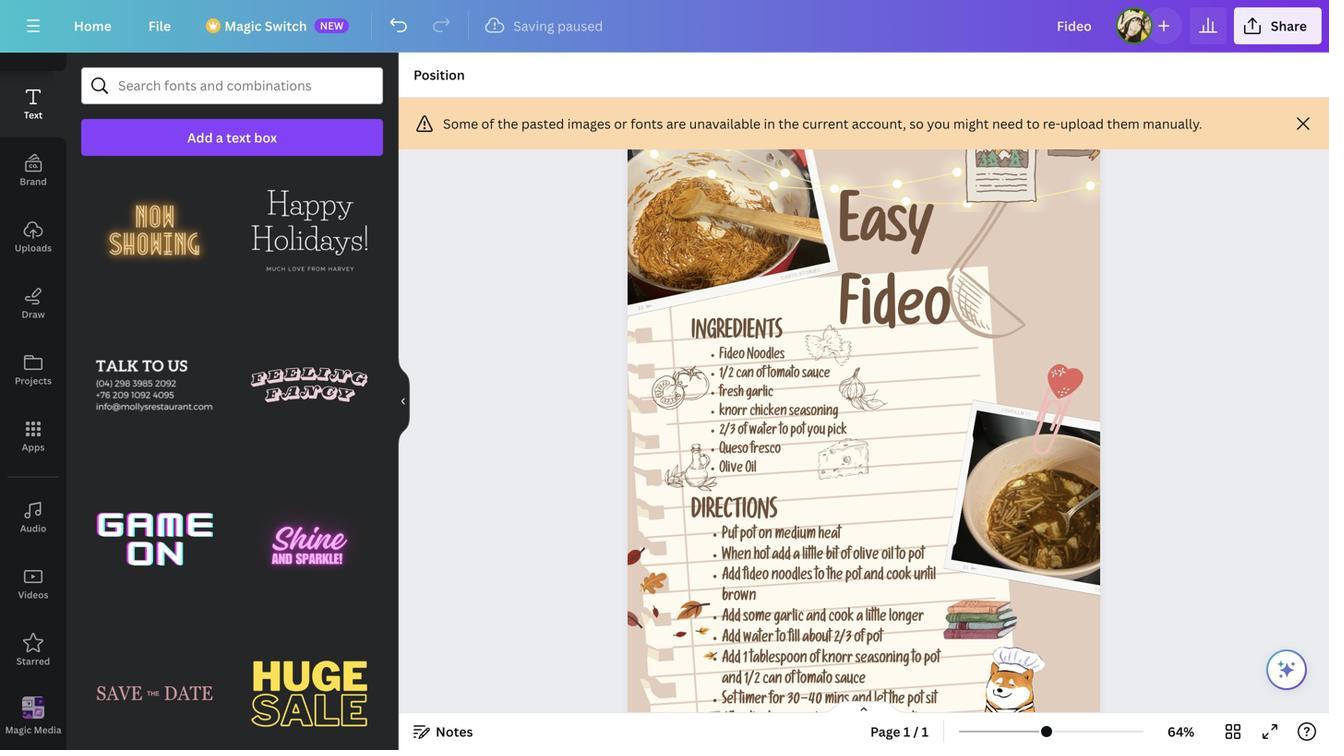 Task type: locate. For each thing, give the bounding box(es) containing it.
fideo
[[839, 284, 951, 346], [719, 349, 745, 364]]

the right in
[[778, 115, 799, 132]]

saving
[[513, 17, 554, 35]]

0 vertical spatial tomato
[[768, 368, 800, 383]]

1 horizontal spatial 1/2
[[744, 673, 760, 689]]

little left longer
[[866, 611, 886, 627]]

knorr down about
[[822, 653, 853, 668]]

easy
[[839, 202, 934, 263]]

0 vertical spatial 2/3
[[719, 425, 735, 439]]

fideo down easy
[[839, 284, 951, 346]]

noodles
[[747, 349, 785, 364]]

olive oil hand drawn image
[[665, 444, 717, 491]]

2 vertical spatial a
[[856, 611, 863, 627]]

a inside add a text box button
[[216, 129, 223, 146]]

1 horizontal spatial can
[[763, 673, 782, 689]]

0 vertical spatial little
[[802, 549, 823, 565]]

1
[[743, 653, 747, 668], [904, 723, 910, 741], [922, 723, 929, 741]]

cook up about
[[829, 611, 854, 627]]

little
[[802, 549, 823, 565], [866, 611, 886, 627]]

garlic up fill
[[774, 611, 804, 627]]

little left bit
[[802, 549, 823, 565]]

page
[[870, 723, 900, 741]]

1 left tablespoon on the bottom of the page
[[743, 653, 747, 668]]

share
[[1271, 17, 1307, 35]]

pot left the pick
[[791, 425, 805, 439]]

fresh
[[719, 387, 744, 401]]

1 vertical spatial 2/3
[[834, 632, 852, 647]]

1/2 up the timer
[[744, 673, 760, 689]]

media
[[34, 724, 61, 736]]

2/3 inside fideo noodles 1/2 can of tomato sauce fresh garlic knorr chicken seasoning 2/3 of water to pot you pick queso fresco olive oil
[[719, 425, 735, 439]]

add a text box
[[187, 129, 277, 146]]

the
[[498, 115, 518, 132], [778, 115, 799, 132], [827, 570, 843, 585], [889, 694, 905, 709]]

ingredients
[[691, 323, 782, 346]]

tomato down noodles
[[768, 368, 800, 383]]

0 vertical spatial cook
[[886, 570, 911, 585]]

pot inside fideo noodles 1/2 can of tomato sauce fresh garlic knorr chicken seasoning 2/3 of water to pot you pick queso fresco olive oil
[[791, 425, 805, 439]]

switch
[[265, 17, 307, 35]]

seasoning up let
[[855, 653, 909, 668]]

add inside button
[[187, 129, 213, 146]]

1 vertical spatial water
[[743, 632, 774, 647]]

them
[[1107, 115, 1140, 132]]

0 vertical spatial knorr
[[719, 406, 747, 420]]

0 vertical spatial can
[[736, 368, 754, 383]]

the left pasted
[[498, 115, 518, 132]]

0 vertical spatial sauce
[[802, 368, 830, 383]]

magic left switch at the left of the page
[[224, 17, 262, 35]]

1 vertical spatial can
[[763, 673, 782, 689]]

0 vertical spatial 1/2
[[719, 368, 734, 383]]

1 horizontal spatial knorr
[[822, 653, 853, 668]]

Search fonts and combinations search field
[[118, 68, 346, 103]]

brand
[[20, 175, 47, 188]]

water
[[749, 425, 777, 439], [743, 632, 774, 647]]

fideo inside fideo noodles 1/2 can of tomato sauce fresh garlic knorr chicken seasoning 2/3 of water to pot you pick queso fresco olive oil
[[719, 349, 745, 364]]

you left the pick
[[807, 425, 825, 439]]

pot left on
[[740, 528, 756, 544]]

knorr inside fideo noodles 1/2 can of tomato sauce fresh garlic knorr chicken seasoning 2/3 of water to pot you pick queso fresco olive oil
[[719, 406, 747, 420]]

projects button
[[0, 337, 66, 403]]

0 horizontal spatial can
[[736, 368, 754, 383]]

you right 'so'
[[927, 115, 950, 132]]

1 group from the left
[[81, 146, 228, 304]]

64%
[[1168, 723, 1195, 741]]

of up queso
[[738, 425, 747, 439]]

water up fresco
[[749, 425, 777, 439]]

so
[[909, 115, 924, 132]]

put pot on medium heat when hot add a little bit of olive oil to pot add fideo noodles to the pot and cook until brown add some garlic and cook a little longer add water to fill about 2/3 of pot add 1 tablespoon of knorr seasoning to pot and 1/2 can of tomato sauce set timer for 30-40 mins and let the pot sit
[[722, 528, 940, 709]]

64% button
[[1151, 717, 1211, 747]]

seasoning inside put pot on medium heat when hot add a little bit of olive oil to pot add fideo noodles to the pot and cook until brown add some garlic and cook a little longer add water to fill about 2/3 of pot add 1 tablespoon of knorr seasoning to pot and 1/2 can of tomato sauce set timer for 30-40 mins and let the pot sit
[[855, 653, 909, 668]]

for
[[769, 694, 785, 709]]

0 horizontal spatial 2/3
[[719, 425, 735, 439]]

magic for magic media
[[5, 724, 32, 736]]

draw button
[[0, 270, 66, 337]]

1 vertical spatial 1/2
[[744, 673, 760, 689]]

to right noodles
[[815, 570, 825, 585]]

group
[[81, 146, 228, 304], [236, 146, 383, 304]]

1 vertical spatial a
[[793, 549, 800, 565]]

/
[[913, 723, 919, 741]]

1 right /
[[922, 723, 929, 741]]

0 horizontal spatial seasoning
[[789, 406, 838, 420]]

notes button
[[406, 717, 480, 747]]

until
[[914, 570, 936, 585]]

brand button
[[0, 138, 66, 204]]

0 horizontal spatial 1
[[743, 653, 747, 668]]

show pages image
[[820, 701, 908, 715]]

fill
[[788, 632, 800, 647]]

apps button
[[0, 403, 66, 470]]

0 vertical spatial garlic
[[746, 387, 773, 401]]

2 horizontal spatial a
[[856, 611, 863, 627]]

knorr inside put pot on medium heat when hot add a little bit of olive oil to pot add fideo noodles to the pot and cook until brown add some garlic and cook a little longer add water to fill about 2/3 of pot add 1 tablespoon of knorr seasoning to pot and 1/2 can of tomato sauce set timer for 30-40 mins and let the pot sit
[[822, 653, 853, 668]]

1 horizontal spatial sauce
[[835, 673, 866, 689]]

knorr
[[719, 406, 747, 420], [822, 653, 853, 668]]

2/3
[[719, 425, 735, 439], [834, 632, 852, 647]]

and up about
[[806, 611, 826, 627]]

pot
[[791, 425, 805, 439], [740, 528, 756, 544], [908, 549, 924, 565], [845, 570, 861, 585], [867, 632, 883, 647], [924, 653, 940, 668], [907, 694, 923, 709]]

you inside fideo noodles 1/2 can of tomato sauce fresh garlic knorr chicken seasoning 2/3 of water to pot you pick queso fresco olive oil
[[807, 425, 825, 439]]

1 inside put pot on medium heat when hot add a little bit of olive oil to pot add fideo noodles to the pot and cook until brown add some garlic and cook a little longer add water to fill about 2/3 of pot add 1 tablespoon of knorr seasoning to pot and 1/2 can of tomato sauce set timer for 30-40 mins and let the pot sit
[[743, 653, 747, 668]]

farfalle pasta illustration image
[[805, 325, 852, 366]]

tomato
[[768, 368, 800, 383], [797, 673, 832, 689]]

1 horizontal spatial 2/3
[[834, 632, 852, 647]]

fideo noodles 1/2 can of tomato sauce fresh garlic knorr chicken seasoning 2/3 of water to pot you pick queso fresco olive oil
[[719, 349, 847, 477]]

file button
[[134, 7, 186, 44]]

magic inside button
[[5, 724, 32, 736]]

1 horizontal spatial a
[[793, 549, 800, 565]]

1/2 up fresh
[[719, 368, 734, 383]]

1 vertical spatial magic
[[5, 724, 32, 736]]

and
[[864, 570, 884, 585], [806, 611, 826, 627], [722, 673, 742, 689], [852, 694, 872, 709]]

1 vertical spatial knorr
[[822, 653, 853, 668]]

0 horizontal spatial 1/2
[[719, 368, 734, 383]]

can up fresh
[[736, 368, 754, 383]]

1 horizontal spatial seasoning
[[855, 653, 909, 668]]

videos button
[[0, 551, 66, 618]]

some
[[743, 611, 771, 627]]

saving paused status
[[476, 15, 612, 37]]

1 vertical spatial little
[[866, 611, 886, 627]]

1 horizontal spatial magic
[[224, 17, 262, 35]]

the down bit
[[827, 570, 843, 585]]

0 vertical spatial water
[[749, 425, 777, 439]]

1 vertical spatial cook
[[829, 611, 854, 627]]

fideo down ingredients
[[719, 349, 745, 364]]

can inside put pot on medium heat when hot add a little bit of olive oil to pot add fideo noodles to the pot and cook until brown add some garlic and cook a little longer add water to fill about 2/3 of pot add 1 tablespoon of knorr seasoning to pot and 1/2 can of tomato sauce set timer for 30-40 mins and let the pot sit
[[763, 673, 782, 689]]

to inside fideo noodles 1/2 can of tomato sauce fresh garlic knorr chicken seasoning 2/3 of water to pot you pick queso fresco olive oil
[[779, 425, 788, 439]]

sauce up 'mins'
[[835, 673, 866, 689]]

0 vertical spatial magic
[[224, 17, 262, 35]]

0 horizontal spatial group
[[81, 146, 228, 304]]

0 horizontal spatial magic
[[5, 724, 32, 736]]

1 horizontal spatial you
[[927, 115, 950, 132]]

tablespoon
[[750, 653, 807, 668]]

can
[[736, 368, 754, 383], [763, 673, 782, 689]]

1/2 inside put pot on medium heat when hot add a little bit of olive oil to pot add fideo noodles to the pot and cook until brown add some garlic and cook a little longer add water to fill about 2/3 of pot add 1 tablespoon of knorr seasoning to pot and 1/2 can of tomato sauce set timer for 30-40 mins and let the pot sit
[[744, 673, 760, 689]]

1 vertical spatial garlic
[[774, 611, 804, 627]]

a left longer
[[856, 611, 863, 627]]

0 vertical spatial a
[[216, 129, 223, 146]]

0 horizontal spatial you
[[807, 425, 825, 439]]

garlic up "chicken" at the bottom of the page
[[746, 387, 773, 401]]

garlic inside fideo noodles 1/2 can of tomato sauce fresh garlic knorr chicken seasoning 2/3 of water to pot you pick queso fresco olive oil
[[746, 387, 773, 401]]

of right bit
[[841, 549, 851, 565]]

0 horizontal spatial garlic
[[746, 387, 773, 401]]

magic inside main menu bar
[[224, 17, 262, 35]]

can up for
[[763, 673, 782, 689]]

tomato up 40
[[797, 673, 832, 689]]

1 left /
[[904, 723, 910, 741]]

magic left media
[[5, 724, 32, 736]]

queso
[[719, 444, 748, 458]]

file
[[148, 17, 171, 35]]

oil
[[881, 549, 894, 565]]

uploads
[[15, 242, 52, 254]]

brown
[[722, 591, 756, 606]]

water down "some"
[[743, 632, 774, 647]]

magic switch
[[224, 17, 307, 35]]

and left let
[[852, 694, 872, 709]]

0 vertical spatial fideo
[[839, 284, 951, 346]]

0 vertical spatial seasoning
[[789, 406, 838, 420]]

olive
[[719, 463, 743, 477]]

water inside fideo noodles 1/2 can of tomato sauce fresh garlic knorr chicken seasoning 2/3 of water to pot you pick queso fresco olive oil
[[749, 425, 777, 439]]

seasoning
[[789, 406, 838, 420], [855, 653, 909, 668]]

0 horizontal spatial fideo
[[719, 349, 745, 364]]

1 vertical spatial you
[[807, 425, 825, 439]]

of right some
[[481, 115, 494, 132]]

2 group from the left
[[236, 146, 383, 304]]

cook
[[886, 570, 911, 585], [829, 611, 854, 627]]

sauce down farfalle pasta illustration image
[[802, 368, 830, 383]]

1 vertical spatial tomato
[[797, 673, 832, 689]]

1 vertical spatial sauce
[[835, 673, 866, 689]]

add
[[187, 129, 213, 146], [722, 570, 741, 585], [722, 611, 741, 627], [722, 632, 741, 647], [722, 653, 741, 668]]

laddle icon image
[[892, 86, 1153, 359]]

0 horizontal spatial a
[[216, 129, 223, 146]]

current
[[802, 115, 849, 132]]

1 vertical spatial seasoning
[[855, 653, 909, 668]]

magic media
[[5, 724, 61, 736]]

to down "chicken" at the bottom of the page
[[779, 425, 788, 439]]

1 horizontal spatial garlic
[[774, 611, 804, 627]]

1 horizontal spatial group
[[236, 146, 383, 304]]

knorr down fresh
[[719, 406, 747, 420]]

2/3 right about
[[834, 632, 852, 647]]

1 horizontal spatial fideo
[[839, 284, 951, 346]]

of
[[481, 115, 494, 132], [756, 368, 765, 383], [738, 425, 747, 439], [841, 549, 851, 565], [854, 632, 864, 647], [810, 653, 819, 668], [785, 673, 795, 689]]

seasoning up the pick
[[789, 406, 838, 420]]

garlic
[[746, 387, 773, 401], [774, 611, 804, 627]]

cook down oil
[[886, 570, 911, 585]]

manually.
[[1143, 115, 1202, 132]]

2/3 up queso
[[719, 425, 735, 439]]

a right add
[[793, 549, 800, 565]]

re-
[[1043, 115, 1060, 132]]

1 vertical spatial fideo
[[719, 349, 745, 364]]

a left text
[[216, 129, 223, 146]]

0 horizontal spatial sauce
[[802, 368, 830, 383]]

add
[[772, 549, 791, 565]]

0 horizontal spatial knorr
[[719, 406, 747, 420]]

magic
[[224, 17, 262, 35], [5, 724, 32, 736]]



Task type: vqa. For each thing, say whether or not it's contained in the screenshot.
Last 30 Days button
no



Task type: describe. For each thing, give the bounding box(es) containing it.
set
[[722, 694, 737, 709]]

the right let
[[889, 694, 905, 709]]

tomato inside fideo noodles 1/2 can of tomato sauce fresh garlic knorr chicken seasoning 2/3 of water to pot you pick queso fresco olive oil
[[768, 368, 800, 383]]

might
[[953, 115, 989, 132]]

pot left sit
[[907, 694, 923, 709]]

position button
[[406, 60, 472, 90]]

heat
[[818, 528, 841, 544]]

elements button
[[0, 5, 66, 71]]

fideo for fideo
[[839, 284, 951, 346]]

share button
[[1234, 7, 1322, 44]]

audio
[[20, 522, 46, 535]]

pot down "olive"
[[845, 570, 861, 585]]

to left fill
[[776, 632, 786, 647]]

apps
[[22, 441, 45, 454]]

uploads button
[[0, 204, 66, 270]]

1 horizontal spatial cook
[[886, 570, 911, 585]]

sauce inside put pot on medium heat when hot add a little bit of olive oil to pot add fideo noodles to the pot and cook until brown add some garlic and cook a little longer add water to fill about 2/3 of pot add 1 tablespoon of knorr seasoning to pot and 1/2 can of tomato sauce set timer for 30-40 mins and let the pot sit
[[835, 673, 866, 689]]

grey line cookbook icon isolated on white background. cooking book icon. recipe book. fork and knife icons. cutlery symbol.  vector illustration image
[[580, 710, 720, 750]]

home
[[74, 17, 111, 35]]

position
[[414, 66, 465, 84]]

olive
[[853, 549, 879, 565]]

in
[[764, 115, 775, 132]]

saving paused
[[513, 17, 603, 35]]

text
[[226, 129, 251, 146]]

images
[[567, 115, 611, 132]]

are
[[666, 115, 686, 132]]

garlic inside put pot on medium heat when hot add a little bit of olive oil to pot add fideo noodles to the pot and cook until brown add some garlic and cook a little longer add water to fill about 2/3 of pot add 1 tablespoon of knorr seasoning to pot and 1/2 can of tomato sauce set timer for 30-40 mins and let the pot sit
[[774, 611, 804, 627]]

Design title text field
[[1042, 7, 1108, 44]]

to left re-
[[1027, 115, 1040, 132]]

water inside put pot on medium heat when hot add a little bit of olive oil to pot add fideo noodles to the pot and cook until brown add some garlic and cook a little longer add water to fill about 2/3 of pot add 1 tablespoon of knorr seasoning to pot and 1/2 can of tomato sauce set timer for 30-40 mins and let the pot sit
[[743, 632, 774, 647]]

canva assistant image
[[1276, 659, 1298, 681]]

unavailable
[[689, 115, 761, 132]]

paused
[[558, 17, 603, 35]]

fideo
[[743, 570, 769, 585]]

pot right about
[[867, 632, 883, 647]]

sauce inside fideo noodles 1/2 can of tomato sauce fresh garlic knorr chicken seasoning 2/3 of water to pot you pick queso fresco olive oil
[[802, 368, 830, 383]]

timer
[[739, 694, 767, 709]]

of down noodles
[[756, 368, 765, 383]]

fresco
[[751, 444, 781, 458]]

fideo for fideo noodles 1/2 can of tomato sauce fresh garlic knorr chicken seasoning 2/3 of water to pot you pick queso fresco olive oil
[[719, 349, 745, 364]]

tomato inside put pot on medium heat when hot add a little bit of olive oil to pot add fideo noodles to the pot and cook until brown add some garlic and cook a little longer add water to fill about 2/3 of pot add 1 tablespoon of knorr seasoning to pot and 1/2 can of tomato sauce set timer for 30-40 mins and let the pot sit
[[797, 673, 832, 689]]

0 vertical spatial you
[[927, 115, 950, 132]]

text
[[24, 109, 43, 121]]

or
[[614, 115, 627, 132]]

and down "olive"
[[864, 570, 884, 585]]

notes
[[436, 723, 473, 741]]

pasted
[[521, 115, 564, 132]]

40
[[808, 694, 822, 709]]

magic for magic switch
[[224, 17, 262, 35]]

and up set
[[722, 673, 742, 689]]

starred button
[[0, 618, 66, 684]]

sit
[[926, 694, 937, 709]]

some of the pasted images or fonts are unavailable in the current account, so you might need to re-upload them manually.
[[443, 115, 1202, 132]]

hot
[[754, 549, 769, 565]]

bit
[[826, 549, 838, 565]]

1 horizontal spatial 1
[[904, 723, 910, 741]]

box
[[254, 129, 277, 146]]

to down longer
[[912, 653, 922, 668]]

pot up sit
[[924, 653, 940, 668]]

starred
[[16, 655, 50, 668]]

1/2 inside fideo noodles 1/2 can of tomato sauce fresh garlic knorr chicken seasoning 2/3 of water to pot you pick queso fresco olive oil
[[719, 368, 734, 383]]

of right about
[[854, 632, 864, 647]]

directions
[[691, 502, 777, 527]]

longer
[[889, 611, 924, 627]]

upload
[[1060, 115, 1104, 132]]

to right oil
[[896, 549, 906, 565]]

magic media button
[[0, 684, 66, 750]]

elements
[[12, 42, 54, 55]]

about
[[802, 632, 831, 647]]

text button
[[0, 71, 66, 138]]

draw
[[22, 308, 45, 321]]

audio button
[[0, 485, 66, 551]]

videos
[[18, 589, 48, 601]]

let
[[874, 694, 887, 709]]

pick
[[827, 425, 847, 439]]

account,
[[852, 115, 906, 132]]

of down about
[[810, 653, 819, 668]]

pot up until
[[908, 549, 924, 565]]

2 horizontal spatial 1
[[922, 723, 929, 741]]

seasoning inside fideo noodles 1/2 can of tomato sauce fresh garlic knorr chicken seasoning 2/3 of water to pot you pick queso fresco olive oil
[[789, 406, 838, 420]]

0 horizontal spatial cook
[[829, 611, 854, 627]]

1 horizontal spatial little
[[866, 611, 886, 627]]

0 horizontal spatial little
[[802, 549, 823, 565]]

mins
[[825, 694, 849, 709]]

noodles
[[771, 570, 812, 585]]

2/3 inside put pot on medium heat when hot add a little bit of olive oil to pot add fideo noodles to the pot and cook until brown add some garlic and cook a little longer add water to fill about 2/3 of pot add 1 tablespoon of knorr seasoning to pot and 1/2 can of tomato sauce set timer for 30-40 mins and let the pot sit
[[834, 632, 852, 647]]

of up 30-
[[785, 673, 795, 689]]

chicken
[[750, 406, 787, 420]]

fonts
[[631, 115, 663, 132]]

when
[[722, 549, 751, 565]]

main menu bar
[[0, 0, 1329, 53]]

medium
[[775, 528, 816, 544]]

add a text box button
[[81, 119, 383, 156]]

page 1 / 1
[[870, 723, 929, 741]]

can inside fideo noodles 1/2 can of tomato sauce fresh garlic knorr chicken seasoning 2/3 of water to pot you pick queso fresco olive oil
[[736, 368, 754, 383]]

hide image
[[398, 357, 410, 446]]

need
[[992, 115, 1023, 132]]

30-
[[787, 694, 808, 709]]

new
[[320, 18, 344, 32]]

some
[[443, 115, 478, 132]]

projects
[[15, 375, 52, 387]]

put
[[722, 528, 737, 544]]



